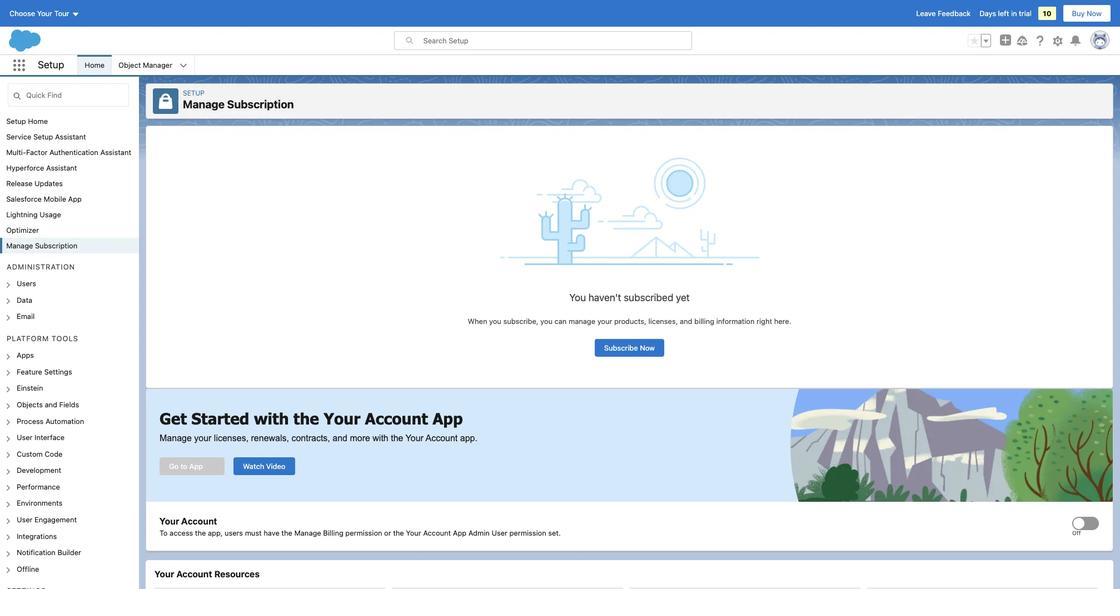 Task type: vqa. For each thing, say whether or not it's contained in the screenshot.
"browse"
no



Task type: describe. For each thing, give the bounding box(es) containing it.
platform tools
[[7, 334, 78, 343]]

process automation
[[17, 417, 84, 426]]

contracts,
[[292, 434, 330, 443]]

development
[[17, 466, 61, 475]]

setup manage subscription
[[183, 89, 294, 111]]

objects and fields
[[17, 400, 79, 409]]

performance
[[17, 483, 60, 492]]

tour
[[54, 9, 69, 18]]

video
[[266, 462, 286, 471]]

engagement
[[35, 516, 77, 524]]

0 horizontal spatial with
[[254, 409, 289, 428]]

custom code link
[[17, 450, 63, 460]]

and inside setup tree tree
[[45, 400, 57, 409]]

optimizer
[[6, 226, 39, 235]]

mobile
[[44, 195, 66, 204]]

process
[[17, 417, 44, 426]]

updates
[[35, 179, 63, 188]]

einstein link
[[17, 384, 43, 394]]

the right 'have'
[[282, 529, 293, 538]]

manage
[[569, 317, 596, 326]]

development link
[[17, 466, 61, 476]]

notification builder
[[17, 548, 81, 557]]

when
[[468, 317, 487, 326]]

1 permission from the left
[[346, 529, 382, 538]]

fields
[[59, 400, 79, 409]]

user for user engagement
[[17, 516, 33, 524]]

feature settings link
[[17, 368, 72, 377]]

app inside setup tree tree
[[68, 195, 82, 204]]

notification builder link
[[17, 548, 81, 558]]

setup for setup
[[38, 59, 64, 70]]

manage inside manage subscription tree item
[[6, 241, 33, 250]]

salesforce mobile app
[[6, 195, 82, 204]]

haven't
[[589, 292, 622, 304]]

lightning
[[6, 210, 38, 219]]

right
[[757, 317, 773, 326]]

information
[[717, 317, 755, 326]]

environments
[[17, 499, 62, 508]]

salesforce mobile app link
[[6, 195, 82, 204]]

off
[[1073, 530, 1081, 537]]

1 vertical spatial with
[[373, 434, 389, 443]]

leave
[[917, 9, 936, 18]]

trial
[[1020, 9, 1032, 18]]

offline
[[17, 565, 39, 574]]

custom code
[[17, 450, 63, 459]]

choose your tour button
[[9, 4, 80, 22]]

your inside get started with the your account app manage your licenses, renewals, contracts, and more with the your account app.
[[194, 434, 212, 443]]

usage
[[40, 210, 61, 219]]

your inside dropdown button
[[37, 9, 52, 18]]

choose
[[9, 9, 35, 18]]

manage inside setup manage subscription
[[183, 98, 225, 111]]

home inside setup tree tree
[[28, 117, 48, 126]]

renewals,
[[251, 434, 289, 443]]

multi-factor authentication assistant
[[6, 148, 131, 157]]

or
[[384, 529, 391, 538]]

your up to
[[160, 517, 179, 527]]

service setup assistant link
[[6, 132, 86, 141]]

the right more on the left of page
[[391, 434, 403, 443]]

builder
[[58, 548, 81, 557]]

1 vertical spatial assistant
[[100, 148, 131, 157]]

0 vertical spatial licenses,
[[649, 317, 678, 326]]

apps link
[[17, 351, 34, 361]]

your down to
[[155, 570, 174, 580]]

when you subscribe, you can manage your products, licenses, and billing information right here.
[[468, 317, 792, 326]]

your account to access the app, users must have the manage billing permission or the your account app admin user permission set.
[[160, 517, 561, 538]]

and inside get started with the your account app manage your licenses, renewals, contracts, and more with the your account app.
[[333, 434, 348, 443]]

service
[[6, 132, 31, 141]]

subscribe now button
[[595, 339, 665, 357]]

optimizer link
[[6, 226, 39, 235]]

manage subscription tree item
[[0, 238, 139, 254]]

code
[[45, 450, 63, 459]]

the up contracts,
[[294, 409, 319, 428]]

account up app,
[[181, 517, 217, 527]]

user inside 'your account to access the app, users must have the manage billing permission or the your account app admin user permission set.'
[[492, 529, 508, 538]]

email link
[[17, 312, 35, 322]]

2 horizontal spatial and
[[680, 317, 693, 326]]

setup link
[[183, 89, 205, 97]]

days left in trial
[[980, 9, 1032, 18]]

subscribe
[[604, 344, 638, 353]]

now for buy now
[[1087, 9, 1102, 18]]

salesforce
[[6, 195, 42, 204]]

the left app,
[[195, 529, 206, 538]]

leave feedback
[[917, 9, 971, 18]]

set.
[[549, 529, 561, 538]]

app,
[[208, 529, 223, 538]]

buy now button
[[1063, 4, 1112, 22]]

factor
[[26, 148, 48, 157]]

setup tree tree
[[0, 113, 139, 590]]

home inside 'link'
[[85, 61, 105, 70]]

can
[[555, 317, 567, 326]]

app inside 'your account to access the app, users must have the manage billing permission or the your account app admin user permission set.'
[[453, 529, 467, 538]]

object
[[119, 61, 141, 70]]

data
[[17, 296, 32, 305]]

feature
[[17, 368, 42, 376]]

administration
[[7, 263, 75, 271]]

einstein
[[17, 384, 43, 393]]

service setup assistant
[[6, 132, 86, 141]]

subscribe,
[[504, 317, 539, 326]]



Task type: locate. For each thing, give the bounding box(es) containing it.
integrations
[[17, 532, 57, 541]]

account left resources
[[176, 570, 212, 580]]

subscription
[[227, 98, 294, 111], [35, 241, 77, 250]]

2 permission from the left
[[510, 529, 547, 538]]

1 vertical spatial app
[[433, 409, 463, 428]]

0 vertical spatial app
[[68, 195, 82, 204]]

you
[[489, 317, 502, 326], [541, 317, 553, 326]]

home left object at left top
[[85, 61, 105, 70]]

1 horizontal spatial home
[[85, 61, 105, 70]]

2 vertical spatial and
[[333, 434, 348, 443]]

now
[[1087, 9, 1102, 18], [640, 344, 655, 353]]

manage subscription link
[[6, 241, 77, 250]]

your right the or
[[406, 529, 421, 538]]

notification
[[17, 548, 56, 557]]

process automation link
[[17, 417, 84, 427]]

now inside buy now button
[[1087, 9, 1102, 18]]

and left billing in the right of the page
[[680, 317, 693, 326]]

lightning usage
[[6, 210, 61, 219]]

setup for setup manage subscription
[[183, 89, 205, 97]]

assistant down multi-factor authentication assistant link at the left of page
[[46, 164, 77, 172]]

setup for setup home
[[6, 117, 26, 126]]

setup home
[[6, 117, 48, 126]]

and up 'process automation'
[[45, 400, 57, 409]]

manage down optimizer
[[6, 241, 33, 250]]

0 vertical spatial user
[[17, 433, 33, 442]]

2 you from the left
[[541, 317, 553, 326]]

hyperforce assistant
[[6, 164, 77, 172]]

1 horizontal spatial licenses,
[[649, 317, 678, 326]]

0 horizontal spatial home
[[28, 117, 48, 126]]

assistant
[[55, 132, 86, 141], [100, 148, 131, 157], [46, 164, 77, 172]]

with up renewals,
[[254, 409, 289, 428]]

buy now
[[1073, 9, 1102, 18]]

0 horizontal spatial now
[[640, 344, 655, 353]]

with
[[254, 409, 289, 428], [373, 434, 389, 443]]

release updates link
[[6, 179, 63, 188]]

your left app.
[[406, 434, 424, 443]]

app right mobile
[[68, 195, 82, 204]]

the right the or
[[393, 529, 404, 538]]

leave feedback link
[[917, 9, 971, 18]]

licenses, down the started
[[214, 434, 249, 443]]

2 vertical spatial assistant
[[46, 164, 77, 172]]

now right buy
[[1087, 9, 1102, 18]]

your left tour
[[37, 9, 52, 18]]

you left "can"
[[541, 317, 553, 326]]

in
[[1012, 9, 1018, 18]]

0 vertical spatial with
[[254, 409, 289, 428]]

home up "service setup assistant"
[[28, 117, 48, 126]]

licenses, inside get started with the your account app manage your licenses, renewals, contracts, and more with the your account app.
[[214, 434, 249, 443]]

watch video
[[243, 462, 286, 471]]

0 vertical spatial now
[[1087, 9, 1102, 18]]

1 you from the left
[[489, 317, 502, 326]]

your account resources
[[155, 570, 260, 580]]

watch
[[243, 462, 264, 471]]

1 horizontal spatial you
[[541, 317, 553, 326]]

products,
[[615, 317, 647, 326]]

multi-factor authentication assistant link
[[6, 148, 131, 157]]

1 vertical spatial now
[[640, 344, 655, 353]]

group
[[968, 34, 992, 47]]

now for subscribe now
[[640, 344, 655, 353]]

licenses,
[[649, 317, 678, 326], [214, 434, 249, 443]]

users
[[17, 279, 36, 288]]

2 vertical spatial app
[[453, 529, 467, 538]]

buy
[[1073, 9, 1085, 18]]

subscribe now
[[604, 344, 655, 353]]

billing
[[323, 529, 344, 538]]

apps
[[17, 351, 34, 360]]

user engagement link
[[17, 516, 77, 525]]

subscription inside setup manage subscription
[[227, 98, 294, 111]]

home
[[85, 61, 105, 70], [28, 117, 48, 126]]

get
[[160, 409, 187, 428]]

1 horizontal spatial permission
[[510, 529, 547, 538]]

user right admin
[[492, 529, 508, 538]]

permission
[[346, 529, 382, 538], [510, 529, 547, 538]]

object manager
[[119, 61, 172, 70]]

object manager link
[[112, 55, 179, 75]]

permission left set. at the bottom
[[510, 529, 547, 538]]

assistant up multi-factor authentication assistant
[[55, 132, 86, 141]]

subscribed
[[624, 292, 674, 304]]

your up more on the left of page
[[324, 409, 361, 428]]

you
[[570, 292, 586, 304]]

1 horizontal spatial subscription
[[227, 98, 294, 111]]

have
[[264, 529, 280, 538]]

1 vertical spatial and
[[45, 400, 57, 409]]

manage down setup link
[[183, 98, 225, 111]]

10
[[1043, 9, 1052, 18]]

automation
[[46, 417, 84, 426]]

0 vertical spatial assistant
[[55, 132, 86, 141]]

resources
[[214, 570, 260, 580]]

0 vertical spatial your
[[598, 317, 613, 326]]

platform
[[7, 334, 49, 343]]

list
[[155, 588, 1105, 590]]

1 vertical spatial subscription
[[35, 241, 77, 250]]

settings
[[44, 368, 72, 376]]

offline link
[[17, 565, 39, 575]]

1 vertical spatial user
[[17, 516, 33, 524]]

admin
[[469, 529, 490, 538]]

0 horizontal spatial permission
[[346, 529, 382, 538]]

account left app.
[[426, 434, 458, 443]]

0 horizontal spatial licenses,
[[214, 434, 249, 443]]

1 vertical spatial your
[[194, 434, 212, 443]]

Quick Find search field
[[8, 83, 129, 107]]

choose your tour
[[9, 9, 69, 18]]

assistant right authentication at left top
[[100, 148, 131, 157]]

setup inside setup manage subscription
[[183, 89, 205, 97]]

manage left billing
[[295, 529, 321, 538]]

1 vertical spatial home
[[28, 117, 48, 126]]

environments link
[[17, 499, 62, 509]]

manage down get
[[160, 434, 192, 443]]

app up app.
[[433, 409, 463, 428]]

app.
[[460, 434, 478, 443]]

home link
[[78, 55, 111, 75]]

account up more on the left of page
[[365, 409, 428, 428]]

custom
[[17, 450, 43, 459]]

1 horizontal spatial and
[[333, 434, 348, 443]]

app inside get started with the your account app manage your licenses, renewals, contracts, and more with the your account app.
[[433, 409, 463, 428]]

feature settings
[[17, 368, 72, 376]]

0 horizontal spatial your
[[194, 434, 212, 443]]

your down the started
[[194, 434, 212, 443]]

you right 'when' at left
[[489, 317, 502, 326]]

performance link
[[17, 483, 60, 492]]

1 horizontal spatial with
[[373, 434, 389, 443]]

subscription inside tree item
[[35, 241, 77, 250]]

your right the manage
[[598, 317, 613, 326]]

with right more on the left of page
[[373, 434, 389, 443]]

objects
[[17, 400, 43, 409]]

1 horizontal spatial your
[[598, 317, 613, 326]]

0 vertical spatial and
[[680, 317, 693, 326]]

app left admin
[[453, 529, 467, 538]]

Search Setup text field
[[424, 32, 692, 49]]

manage inside get started with the your account app manage your licenses, renewals, contracts, and more with the your account app.
[[160, 434, 192, 443]]

setup home link
[[6, 117, 48, 126]]

1 vertical spatial licenses,
[[214, 434, 249, 443]]

account left admin
[[423, 529, 451, 538]]

now right "subscribe"
[[640, 344, 655, 353]]

licenses, down subscribed
[[649, 317, 678, 326]]

user up integrations
[[17, 516, 33, 524]]

user interface
[[17, 433, 65, 442]]

manage inside 'your account to access the app, users must have the manage billing permission or the your account app admin user permission set.'
[[295, 529, 321, 538]]

0 horizontal spatial and
[[45, 400, 57, 409]]

manager
[[143, 61, 172, 70]]

to
[[160, 529, 168, 538]]

manage
[[183, 98, 225, 111], [6, 241, 33, 250], [160, 434, 192, 443], [295, 529, 321, 538]]

manage subscription
[[6, 241, 77, 250]]

0 vertical spatial home
[[85, 61, 105, 70]]

release
[[6, 179, 33, 188]]

data link
[[17, 296, 32, 306]]

user for user interface
[[17, 433, 33, 442]]

1 horizontal spatial now
[[1087, 9, 1102, 18]]

2 vertical spatial user
[[492, 529, 508, 538]]

and left more on the left of page
[[333, 434, 348, 443]]

0 horizontal spatial you
[[489, 317, 502, 326]]

0 horizontal spatial subscription
[[35, 241, 77, 250]]

hyperforce
[[6, 164, 44, 172]]

and
[[680, 317, 693, 326], [45, 400, 57, 409], [333, 434, 348, 443]]

here.
[[775, 317, 792, 326]]

0 vertical spatial subscription
[[227, 98, 294, 111]]

release updates
[[6, 179, 63, 188]]

email
[[17, 312, 35, 321]]

now inside subscribe now button
[[640, 344, 655, 353]]

permission left the or
[[346, 529, 382, 538]]

tools
[[52, 334, 78, 343]]

days
[[980, 9, 997, 18]]

feedback
[[938, 9, 971, 18]]

must
[[245, 529, 262, 538]]

setup
[[38, 59, 64, 70], [183, 89, 205, 97], [6, 117, 26, 126], [33, 132, 53, 141]]

user up the custom
[[17, 433, 33, 442]]

access
[[170, 529, 193, 538]]



